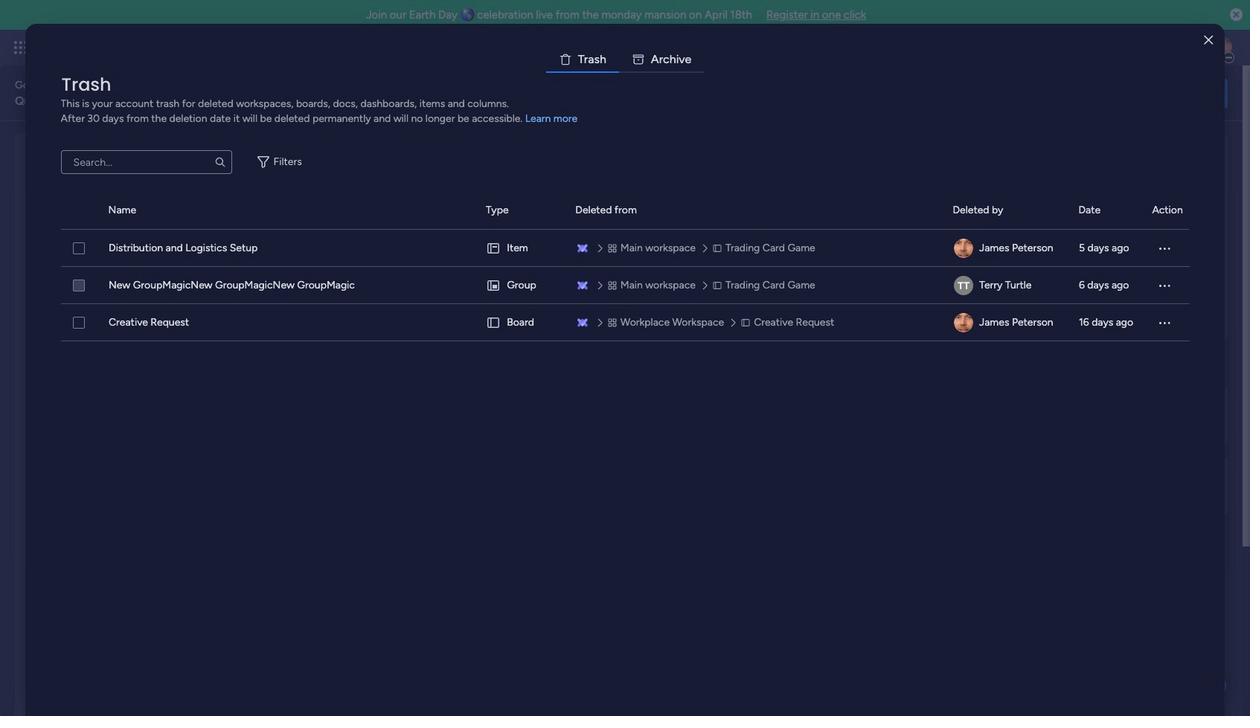 Task type: vqa. For each thing, say whether or not it's contained in the screenshot.
Invite Members image
no



Task type: describe. For each thing, give the bounding box(es) containing it.
help center element
[[1005, 457, 1228, 516]]

menu image
[[1157, 278, 1172, 293]]

3 row from the top
[[61, 304, 1190, 342]]

add to favorites image
[[233, 302, 247, 317]]

Search for items in the recycle bin search field
[[61, 150, 232, 174]]

1 row from the top
[[61, 230, 1190, 267]]

3 column header from the left
[[486, 192, 558, 229]]

add to favorites image for component icon for 4th public board icon
[[928, 302, 943, 317]]

quick search results list box
[[33, 169, 969, 366]]

search image
[[214, 156, 226, 168]]

1 vertical spatial james peterson image
[[954, 239, 973, 258]]

0 vertical spatial james peterson image
[[1208, 36, 1232, 60]]

templates image image
[[1018, 142, 1214, 245]]



Task type: locate. For each thing, give the bounding box(es) containing it.
2 menu image from the top
[[1157, 316, 1172, 330]]

1 image
[[1030, 31, 1043, 47]]

component image for third public board icon from the left
[[515, 325, 528, 338]]

add to favorites image
[[464, 302, 479, 317], [696, 302, 711, 317], [928, 302, 943, 317]]

0 horizontal spatial component image
[[515, 325, 528, 338]]

component image
[[515, 325, 528, 338], [747, 325, 760, 338]]

menu image
[[1157, 241, 1172, 256], [1157, 316, 1172, 330]]

4 public board image from the left
[[747, 301, 763, 318]]

1 add to favorites image from the left
[[464, 302, 479, 317]]

2 column header from the left
[[108, 192, 468, 229]]

1 horizontal spatial component image
[[747, 325, 760, 338]]

1 component image from the left
[[515, 325, 528, 338]]

2 add to favorites image from the left
[[696, 302, 711, 317]]

3 add to favorites image from the left
[[928, 302, 943, 317]]

3 public board image from the left
[[515, 301, 531, 318]]

5 column header from the left
[[953, 192, 1061, 229]]

2 public board image from the left
[[283, 301, 300, 318]]

None search field
[[61, 150, 232, 174]]

0 vertical spatial menu image
[[1157, 241, 1172, 256]]

2 component image from the left
[[747, 325, 760, 338]]

menu image up menu image
[[1157, 241, 1172, 256]]

2 horizontal spatial add to favorites image
[[928, 302, 943, 317]]

component image for 4th public board icon
[[747, 325, 760, 338]]

1 menu image from the top
[[1157, 241, 1172, 256]]

0 horizontal spatial add to favorites image
[[464, 302, 479, 317]]

2 row from the top
[[61, 267, 1190, 304]]

table
[[61, 192, 1190, 693]]

1 vertical spatial menu image
[[1157, 316, 1172, 330]]

row group
[[61, 192, 1189, 230]]

7 column header from the left
[[1152, 192, 1189, 229]]

1 column header from the left
[[61, 192, 90, 229]]

james peterson image
[[1208, 36, 1232, 60], [954, 239, 973, 258], [954, 313, 973, 333]]

select product image
[[13, 40, 28, 55]]

2 vertical spatial james peterson image
[[954, 313, 973, 333]]

menu image down menu image
[[1157, 316, 1172, 330]]

1 horizontal spatial add to favorites image
[[696, 302, 711, 317]]

4 column header from the left
[[575, 192, 935, 229]]

menu image for 3rd row
[[1157, 316, 1172, 330]]

row
[[61, 230, 1190, 267], [61, 267, 1190, 304], [61, 304, 1190, 342]]

column header
[[61, 192, 90, 229], [108, 192, 468, 229], [486, 192, 558, 229], [575, 192, 935, 229], [953, 192, 1061, 229], [1079, 192, 1134, 229], [1152, 192, 1189, 229]]

terry turtle image
[[954, 276, 973, 295]]

6 column header from the left
[[1079, 192, 1134, 229]]

menu image for 3rd row from the bottom
[[1157, 241, 1172, 256]]

1 public board image from the left
[[51, 301, 68, 318]]

getting started element
[[1005, 385, 1228, 445]]

add to favorites image for component icon associated with third public board icon from the left
[[696, 302, 711, 317]]

public board image
[[51, 301, 68, 318], [283, 301, 300, 318], [515, 301, 531, 318], [747, 301, 763, 318]]

close image
[[1204, 35, 1213, 46]]

cell
[[486, 230, 558, 267], [953, 230, 1061, 267], [486, 267, 558, 304], [953, 267, 1061, 304], [486, 304, 558, 342], [953, 304, 1061, 342]]



